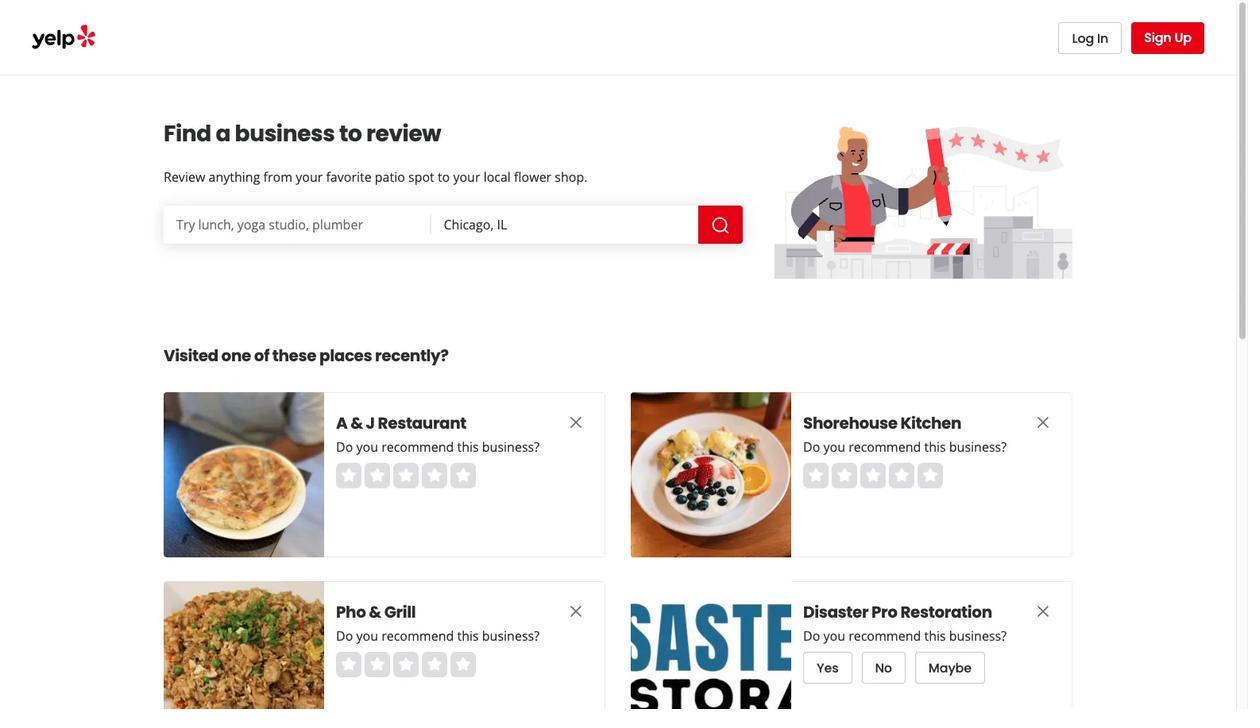 Task type: locate. For each thing, give the bounding box(es) containing it.
1 your from the left
[[296, 168, 323, 186]]

one
[[221, 345, 251, 367]]

recommend
[[382, 439, 454, 456], [849, 439, 921, 456], [382, 628, 454, 645], [849, 628, 921, 645]]

rating element
[[336, 463, 476, 489], [803, 463, 943, 489], [336, 652, 476, 678]]

2 your from the left
[[453, 168, 480, 186]]

you
[[356, 439, 378, 456], [824, 439, 846, 456], [356, 628, 378, 645], [824, 628, 846, 645]]

sign
[[1145, 29, 1172, 47]]

do down the shorehouse
[[803, 439, 820, 456]]

Find text field
[[176, 216, 418, 234]]

yes
[[817, 659, 839, 677]]

do you recommend this business?
[[336, 439, 540, 456], [803, 439, 1007, 456], [336, 628, 540, 645], [803, 628, 1007, 645]]

& right pho
[[369, 602, 381, 624]]

1 horizontal spatial none field
[[444, 216, 686, 234]]

do down disaster
[[803, 628, 820, 645]]

sign up link
[[1132, 22, 1205, 54]]

business? down pho & grill link
[[482, 628, 540, 645]]

this for a & j restaurant
[[457, 439, 479, 456]]

None radio
[[336, 463, 362, 489], [422, 463, 447, 489], [451, 463, 476, 489], [832, 463, 857, 489], [889, 463, 915, 489], [336, 652, 362, 678], [365, 652, 390, 678], [393, 652, 419, 678], [422, 652, 447, 678], [336, 463, 362, 489], [422, 463, 447, 489], [451, 463, 476, 489], [832, 463, 857, 489], [889, 463, 915, 489], [336, 652, 362, 678], [365, 652, 390, 678], [393, 652, 419, 678], [422, 652, 447, 678]]

log in link
[[1059, 22, 1122, 54]]

1 none field from the left
[[176, 216, 418, 234]]

&
[[351, 412, 363, 435], [369, 602, 381, 624]]

do you recommend this business? for disaster pro restoration
[[803, 628, 1007, 645]]

from
[[263, 168, 292, 186]]

shop.
[[555, 168, 588, 186]]

do you recommend this business? down disaster pro restoration link
[[803, 628, 1007, 645]]

do down pho
[[336, 628, 353, 645]]

local
[[484, 168, 511, 186]]

1 horizontal spatial your
[[453, 168, 480, 186]]

business? down a & j restaurant link
[[482, 439, 540, 456]]

this down pho & grill link
[[457, 628, 479, 645]]

recommend down restaurant
[[382, 439, 454, 456]]

you down disaster
[[824, 628, 846, 645]]

rating element down shorehouse kitchen
[[803, 463, 943, 489]]

search image
[[711, 216, 730, 235]]

1 vertical spatial to
[[438, 168, 450, 186]]

0 horizontal spatial to
[[339, 118, 362, 149]]

your
[[296, 168, 323, 186], [453, 168, 480, 186]]

to right spot in the top left of the page
[[438, 168, 450, 186]]

anything
[[209, 168, 260, 186]]

1 vertical spatial &
[[369, 602, 381, 624]]

business?
[[482, 439, 540, 456], [950, 439, 1007, 456], [482, 628, 540, 645], [950, 628, 1007, 645]]

do down 'a'
[[336, 439, 353, 456]]

business? down kitchen
[[950, 439, 1007, 456]]

dismiss card image for a & j restaurant
[[567, 413, 586, 432]]

this down a & j restaurant link
[[457, 439, 479, 456]]

recommend for a
[[382, 439, 454, 456]]

do you recommend this business? down a & j restaurant link
[[336, 439, 540, 456]]

& left j
[[351, 412, 363, 435]]

this for disaster pro restoration
[[925, 628, 946, 645]]

do you recommend this business? down pho & grill link
[[336, 628, 540, 645]]

yes button
[[803, 652, 852, 684]]

0 vertical spatial dismiss card image
[[567, 413, 586, 432]]

favorite
[[326, 168, 372, 186]]

this down kitchen
[[925, 439, 946, 456]]

log in
[[1072, 29, 1109, 47]]

0 horizontal spatial none field
[[176, 216, 418, 234]]

grill
[[384, 602, 416, 624]]

dismiss card image
[[567, 413, 586, 432], [1034, 602, 1053, 621]]

None field
[[176, 216, 418, 234], [444, 216, 686, 234]]

disaster pro restoration link
[[803, 602, 1002, 624]]

you down j
[[356, 439, 378, 456]]

no
[[875, 659, 892, 677]]

rating element for a
[[336, 463, 476, 489]]

recommend down shorehouse kitchen
[[849, 439, 921, 456]]

0 horizontal spatial &
[[351, 412, 363, 435]]

1 horizontal spatial dismiss card image
[[1034, 413, 1053, 432]]

1 horizontal spatial dismiss card image
[[1034, 602, 1053, 621]]

0 vertical spatial dismiss card image
[[1034, 413, 1053, 432]]

1 horizontal spatial &
[[369, 602, 381, 624]]

review
[[164, 168, 205, 186]]

0 horizontal spatial dismiss card image
[[567, 602, 586, 621]]

recommend down pro
[[849, 628, 921, 645]]

maybe
[[929, 659, 972, 677]]

you down the pho & grill
[[356, 628, 378, 645]]

1 vertical spatial dismiss card image
[[1034, 602, 1053, 621]]

None search field
[[164, 206, 746, 244]]

2 none field from the left
[[444, 216, 686, 234]]

find
[[164, 118, 211, 149]]

you down the shorehouse
[[824, 439, 846, 456]]

a & j restaurant link
[[336, 412, 535, 435]]

your right from
[[296, 168, 323, 186]]

to
[[339, 118, 362, 149], [438, 168, 450, 186]]

find a business to review
[[164, 118, 441, 149]]

a
[[216, 118, 230, 149]]

this
[[457, 439, 479, 456], [925, 439, 946, 456], [457, 628, 479, 645], [925, 628, 946, 645]]

review
[[366, 118, 441, 149]]

these
[[272, 345, 316, 367]]

None radio
[[365, 463, 390, 489], [393, 463, 419, 489], [803, 463, 829, 489], [861, 463, 886, 489], [918, 463, 943, 489], [451, 652, 476, 678], [365, 463, 390, 489], [393, 463, 419, 489], [803, 463, 829, 489], [861, 463, 886, 489], [918, 463, 943, 489], [451, 652, 476, 678]]

photo of disaster pro restoration image
[[631, 582, 792, 710]]

shorehouse kitchen link
[[803, 412, 1002, 435]]

rating element down a & j restaurant
[[336, 463, 476, 489]]

1 vertical spatial dismiss card image
[[567, 602, 586, 621]]

business? down restoration
[[950, 628, 1007, 645]]

0 horizontal spatial your
[[296, 168, 323, 186]]

rating element for pho
[[336, 652, 476, 678]]

recommend down pho & grill link
[[382, 628, 454, 645]]

none field down shop.
[[444, 216, 686, 234]]

0 vertical spatial to
[[339, 118, 362, 149]]

you for disaster
[[824, 628, 846, 645]]

& for pho
[[369, 602, 381, 624]]

0 vertical spatial &
[[351, 412, 363, 435]]

do you recommend this business? down shorehouse kitchen link at the right of the page
[[803, 439, 1007, 456]]

pho & grill link
[[336, 602, 535, 624]]

rating element down the grill
[[336, 652, 476, 678]]

do for a
[[336, 439, 353, 456]]

none field down from
[[176, 216, 418, 234]]

rating element for shorehouse
[[803, 463, 943, 489]]

to up favorite
[[339, 118, 362, 149]]

your left local
[[453, 168, 480, 186]]

do you recommend this business? for pho & grill
[[336, 628, 540, 645]]

dismiss card image
[[1034, 413, 1053, 432], [567, 602, 586, 621]]

do
[[336, 439, 353, 456], [803, 439, 820, 456], [336, 628, 353, 645], [803, 628, 820, 645]]

do for disaster
[[803, 628, 820, 645]]

this down restoration
[[925, 628, 946, 645]]

review anything from your favorite patio spot to your local flower shop.
[[164, 168, 588, 186]]

kitchen
[[901, 412, 962, 435]]

photo of shorehouse kitchen image
[[631, 393, 792, 558]]

dismiss card image for shorehouse kitchen
[[1034, 413, 1053, 432]]

0 horizontal spatial dismiss card image
[[567, 413, 586, 432]]

patio
[[375, 168, 405, 186]]

this for shorehouse kitchen
[[925, 439, 946, 456]]



Task type: vqa. For each thing, say whether or not it's contained in the screenshot.
this corresponding to A & J Restaurant
yes



Task type: describe. For each thing, give the bounding box(es) containing it.
none field find
[[176, 216, 418, 234]]

j
[[366, 412, 375, 435]]

restaurant
[[378, 412, 467, 435]]

visited
[[164, 345, 218, 367]]

pro
[[872, 602, 898, 624]]

recommend for pho
[[382, 628, 454, 645]]

places
[[319, 345, 372, 367]]

business? for pho & grill
[[482, 628, 540, 645]]

dismiss card image for pho & grill
[[567, 602, 586, 621]]

do for pho
[[336, 628, 353, 645]]

up
[[1175, 29, 1192, 47]]

do you recommend this business? for a & j restaurant
[[336, 439, 540, 456]]

dismiss card image for disaster pro restoration
[[1034, 602, 1053, 621]]

do for shorehouse
[[803, 439, 820, 456]]

you for pho
[[356, 628, 378, 645]]

business
[[235, 118, 335, 149]]

a
[[336, 412, 348, 435]]

Near text field
[[444, 216, 686, 234]]

pho & grill
[[336, 602, 416, 624]]

log
[[1072, 29, 1094, 47]]

1 horizontal spatial to
[[438, 168, 450, 186]]

pho
[[336, 602, 366, 624]]

& for a
[[351, 412, 363, 435]]

shorehouse kitchen
[[803, 412, 962, 435]]

shorehouse
[[803, 412, 898, 435]]

business? for a & j restaurant
[[482, 439, 540, 456]]

of
[[254, 345, 269, 367]]

no button
[[862, 652, 906, 684]]

a & j restaurant
[[336, 412, 467, 435]]

recommend for disaster
[[849, 628, 921, 645]]

photo of pho & grill image
[[164, 582, 324, 710]]

do you recommend this business? for shorehouse kitchen
[[803, 439, 1007, 456]]

you for shorehouse
[[824, 439, 846, 456]]

recently?
[[375, 345, 449, 367]]

sign up
[[1145, 29, 1192, 47]]

business? for shorehouse kitchen
[[950, 439, 1007, 456]]

spot
[[408, 168, 435, 186]]

disaster
[[803, 602, 869, 624]]

in
[[1097, 29, 1109, 47]]

business? for disaster pro restoration
[[950, 628, 1007, 645]]

this for pho & grill
[[457, 628, 479, 645]]

disaster pro restoration
[[803, 602, 992, 624]]

flower
[[514, 168, 552, 186]]

maybe button
[[915, 652, 985, 684]]

recommend for shorehouse
[[849, 439, 921, 456]]

restoration
[[901, 602, 992, 624]]

none field near
[[444, 216, 686, 234]]

visited one of these places recently?
[[164, 345, 449, 367]]

photo of a & j restaurant image
[[164, 393, 324, 558]]

you for a
[[356, 439, 378, 456]]



